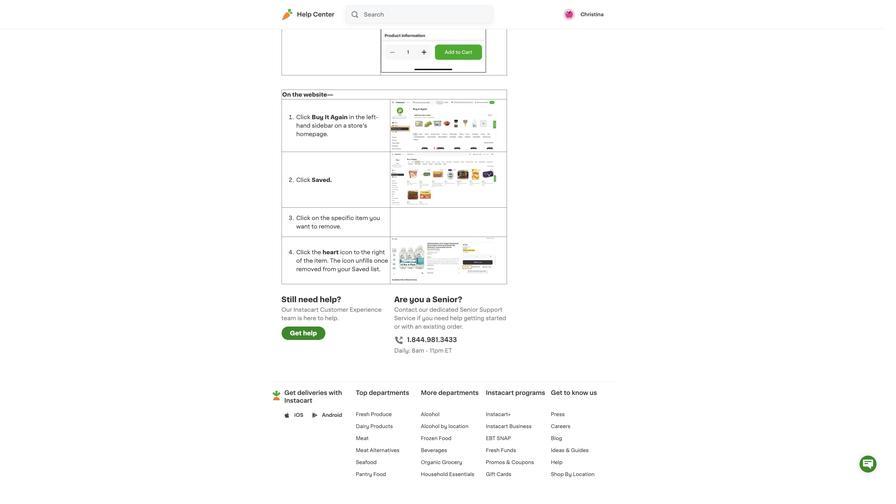 Task type: describe. For each thing, give the bounding box(es) containing it.
our
[[419, 308, 428, 313]]

fresh produce
[[356, 413, 392, 418]]

top
[[356, 391, 367, 397]]

ideas & guides link
[[551, 449, 589, 454]]

want
[[296, 224, 310, 230]]

instacart image
[[281, 9, 293, 20]]

help.
[[325, 316, 339, 322]]

-
[[426, 349, 428, 354]]

need inside are you a senior? contact our dedicated senior support service if you need help getting started or with an existing order.
[[434, 316, 449, 322]]

1 vertical spatial you
[[409, 297, 424, 304]]

hand
[[296, 123, 311, 129]]

fresh for fresh produce
[[356, 413, 370, 418]]

the right on at the top left
[[292, 92, 302, 98]]

help?
[[320, 297, 341, 304]]

saved
[[352, 267, 369, 272]]

here
[[304, 316, 316, 322]]

saved.
[[312, 177, 332, 183]]

help center link
[[281, 9, 334, 20]]

existing
[[423, 325, 445, 330]]

is
[[297, 316, 302, 322]]

unfills
[[356, 258, 373, 264]]

from
[[323, 267, 336, 272]]

fresh funds link
[[486, 449, 516, 454]]

daily: 8am - 11pm et
[[394, 349, 452, 354]]

order.
[[447, 325, 463, 330]]

& for promos
[[506, 461, 510, 466]]

help center
[[297, 12, 334, 17]]

promos & coupons
[[486, 461, 534, 466]]

getting
[[464, 316, 484, 322]]

our
[[281, 308, 292, 313]]

ios link
[[294, 413, 303, 420]]

once
[[374, 258, 388, 264]]

shop by location
[[551, 473, 595, 478]]

alternatives
[[370, 449, 400, 454]]

on
[[282, 92, 291, 98]]

sidebar
[[312, 123, 333, 129]]

pantry
[[356, 473, 372, 478]]

team
[[281, 316, 296, 322]]

instacart down instacart+ link
[[486, 425, 508, 430]]

get for get deliveries with instacart
[[284, 391, 296, 397]]

get to know us
[[551, 391, 597, 397]]

dairy
[[356, 425, 369, 430]]

click for click on the specific item you want to remove.
[[296, 216, 310, 221]]

frozen
[[421, 437, 438, 442]]

know
[[572, 391, 588, 397]]

& for ideas
[[566, 449, 570, 454]]

shop by location link
[[551, 473, 595, 478]]

are you a senior? contact our dedicated senior support service if you need help getting started or with an existing order.
[[394, 297, 506, 330]]

food for pantry food
[[373, 473, 386, 478]]

click for click the heart
[[296, 250, 310, 255]]

ios app store logo image
[[284, 413, 290, 419]]

your
[[338, 267, 350, 272]]

blog link
[[551, 437, 562, 442]]

fresh for fresh funds
[[486, 449, 500, 454]]

to inside still need help? our instacart customer experience team is here to help.
[[318, 316, 324, 322]]

dedicated
[[429, 308, 458, 313]]

get for get help
[[290, 331, 302, 337]]

alcohol by location
[[421, 425, 469, 430]]

more departments
[[421, 391, 479, 397]]

a inside in the left- hand sidebar on a store's homepage.
[[343, 123, 347, 129]]

senior?
[[432, 297, 462, 304]]

seafood
[[356, 461, 377, 466]]

or
[[394, 325, 400, 330]]

contact
[[394, 308, 417, 313]]

ideas
[[551, 449, 565, 454]]

dairy products link
[[356, 425, 393, 430]]

instacart+
[[486, 413, 511, 418]]

top departments
[[356, 391, 409, 397]]

removed
[[296, 267, 321, 272]]

et
[[445, 349, 452, 354]]

Search search field
[[363, 6, 492, 23]]

item
[[355, 216, 368, 221]]

careers
[[551, 425, 571, 430]]

you inside click on the specific item you want to remove.
[[369, 216, 380, 221]]

ebt snap
[[486, 437, 511, 442]]

2 vertical spatial you
[[422, 316, 433, 322]]

senior
[[460, 308, 478, 313]]

grocery
[[442, 461, 462, 466]]

instacart inside the get deliveries with instacart
[[284, 399, 312, 404]]

instacart up instacart+ link
[[486, 391, 514, 397]]

user avatar image
[[564, 9, 575, 20]]

us
[[590, 391, 597, 397]]

left-
[[366, 115, 378, 120]]

alcohol by location link
[[421, 425, 469, 430]]

to inside icon to the right of the item. the icon unfills once removed from your saved list.
[[354, 250, 360, 255]]

food for frozen food
[[439, 437, 452, 442]]

fresh funds
[[486, 449, 516, 454]]

with inside are you a senior? contact our dedicated senior support service if you need help getting started or with an existing order.
[[401, 325, 413, 330]]

with inside the get deliveries with instacart
[[329, 391, 342, 397]]

android
[[322, 414, 342, 419]]

alcohol for alcohol by location
[[421, 425, 440, 430]]

organic grocery link
[[421, 461, 462, 466]]

click for click buy it again
[[296, 115, 310, 120]]

center
[[313, 12, 334, 17]]

website—
[[304, 92, 333, 98]]

list.
[[371, 267, 381, 272]]

the up item.
[[312, 250, 321, 255]]

need inside still need help? our instacart customer experience team is here to help.
[[298, 297, 318, 304]]

dairy products
[[356, 425, 393, 430]]

guides
[[571, 449, 589, 454]]

item.
[[314, 258, 329, 264]]

products
[[370, 425, 393, 430]]

specific
[[331, 216, 354, 221]]

in
[[349, 115, 354, 120]]

essentials
[[449, 473, 474, 478]]

to left know
[[564, 391, 570, 397]]



Task type: locate. For each thing, give the bounding box(es) containing it.
get down is
[[290, 331, 302, 337]]

careers link
[[551, 425, 571, 430]]

need up here
[[298, 297, 318, 304]]

deliveries
[[297, 391, 327, 397]]

0 vertical spatial on
[[335, 123, 342, 129]]

location
[[573, 473, 595, 478]]

0 horizontal spatial &
[[506, 461, 510, 466]]

click left saved.
[[296, 177, 310, 183]]

frozen food
[[421, 437, 452, 442]]

0 horizontal spatial with
[[329, 391, 342, 397]]

3 click from the top
[[296, 216, 310, 221]]

departments for top departments
[[369, 391, 409, 397]]

1 horizontal spatial food
[[439, 437, 452, 442]]

with up android link
[[329, 391, 342, 397]]

1 vertical spatial icon
[[342, 258, 354, 264]]

gift cards
[[486, 473, 511, 478]]

2 click from the top
[[296, 177, 310, 183]]

help down here
[[303, 331, 317, 337]]

service
[[394, 316, 415, 322]]

help inside the "help center" link
[[297, 12, 312, 17]]

homepage.
[[296, 132, 328, 137]]

instacart+ link
[[486, 413, 511, 418]]

0 vertical spatial help
[[450, 316, 462, 322]]

on the website—
[[282, 92, 333, 98]]

icon to the right of the item. the icon unfills once removed from your saved list.
[[296, 250, 388, 272]]

press
[[551, 413, 565, 418]]

0 horizontal spatial need
[[298, 297, 318, 304]]

0 vertical spatial icon
[[340, 250, 352, 255]]

get inside the get deliveries with instacart
[[284, 391, 296, 397]]

departments right more
[[438, 391, 479, 397]]

1 horizontal spatial departments
[[438, 391, 479, 397]]

to
[[311, 224, 317, 230], [354, 250, 360, 255], [318, 316, 324, 322], [564, 391, 570, 397]]

0 horizontal spatial on
[[312, 216, 319, 221]]

shop
[[551, 473, 564, 478]]

alcohol up alcohol by location link
[[421, 413, 440, 418]]

fresh
[[356, 413, 370, 418], [486, 449, 500, 454]]

click up of
[[296, 250, 310, 255]]

beverages
[[421, 449, 447, 454]]

1 horizontal spatial help
[[450, 316, 462, 322]]

0 vertical spatial help
[[297, 12, 312, 17]]

you right item
[[369, 216, 380, 221]]

get help
[[290, 331, 317, 337]]

need down dedicated on the bottom
[[434, 316, 449, 322]]

1 vertical spatial &
[[506, 461, 510, 466]]

help for help "link"
[[551, 461, 563, 466]]

are
[[394, 297, 408, 304]]

business
[[509, 425, 532, 430]]

if
[[417, 316, 421, 322]]

1 horizontal spatial on
[[335, 123, 342, 129]]

food down alcohol by location link
[[439, 437, 452, 442]]

alcohol down alcohol link
[[421, 425, 440, 430]]

ebt snap link
[[486, 437, 511, 442]]

instacart shopper app logo image
[[271, 391, 282, 402]]

1 vertical spatial alcohol
[[421, 425, 440, 430]]

1 vertical spatial help
[[551, 461, 563, 466]]

0 horizontal spatial fresh
[[356, 413, 370, 418]]

get inside get help button
[[290, 331, 302, 337]]

click for click saved.
[[296, 177, 310, 183]]

1 horizontal spatial need
[[434, 316, 449, 322]]

the up remove.
[[320, 216, 330, 221]]

1 click from the top
[[296, 115, 310, 120]]

with down service
[[401, 325, 413, 330]]

help link
[[551, 461, 563, 466]]

1 vertical spatial help
[[303, 331, 317, 337]]

1 vertical spatial food
[[373, 473, 386, 478]]

on up remove.
[[312, 216, 319, 221]]

1 meat from the top
[[356, 437, 369, 442]]

food
[[439, 437, 452, 442], [373, 473, 386, 478]]

0 vertical spatial food
[[439, 437, 452, 442]]

1 vertical spatial need
[[434, 316, 449, 322]]

help right instacart 'image'
[[297, 12, 312, 17]]

get help button
[[281, 327, 325, 341]]

1 vertical spatial with
[[329, 391, 342, 397]]

click on the specific item you want to remove.
[[296, 216, 380, 230]]

store's
[[348, 123, 367, 129]]

1 vertical spatial fresh
[[486, 449, 500, 454]]

help
[[450, 316, 462, 322], [303, 331, 317, 337]]

android play store logo image
[[312, 413, 318, 419]]

to up unfills
[[354, 250, 360, 255]]

help up shop
[[551, 461, 563, 466]]

started
[[486, 316, 506, 322]]

a
[[343, 123, 347, 129], [426, 297, 431, 304]]

0 horizontal spatial a
[[343, 123, 347, 129]]

1 vertical spatial meat
[[356, 449, 369, 454]]

0 vertical spatial with
[[401, 325, 413, 330]]

1 vertical spatial on
[[312, 216, 319, 221]]

experience
[[350, 308, 382, 313]]

android link
[[322, 413, 342, 420]]

to right here
[[318, 316, 324, 322]]

a up our
[[426, 297, 431, 304]]

icon up your
[[342, 258, 354, 264]]

1 horizontal spatial a
[[426, 297, 431, 304]]

4 click from the top
[[296, 250, 310, 255]]

help up "order."
[[450, 316, 462, 322]]

gift
[[486, 473, 495, 478]]

customer
[[320, 308, 348, 313]]

get right instacart shopper app logo
[[284, 391, 296, 397]]

2 meat from the top
[[356, 449, 369, 454]]

meat down meat link
[[356, 449, 369, 454]]

& right ideas
[[566, 449, 570, 454]]

the right the in
[[356, 115, 365, 120]]

help for help center
[[297, 12, 312, 17]]

coupons
[[512, 461, 534, 466]]

instacart up here
[[293, 308, 319, 313]]

0 vertical spatial you
[[369, 216, 380, 221]]

help inside button
[[303, 331, 317, 337]]

pantry food
[[356, 473, 386, 478]]

meat down dairy
[[356, 437, 369, 442]]

press link
[[551, 413, 565, 418]]

departments up produce
[[369, 391, 409, 397]]

by
[[441, 425, 447, 430]]

an
[[415, 325, 422, 330]]

you up our
[[409, 297, 424, 304]]

promos & coupons link
[[486, 461, 534, 466]]

help inside are you a senior? contact our dedicated senior support service if you need help getting started or with an existing order.
[[450, 316, 462, 322]]

you
[[369, 216, 380, 221], [409, 297, 424, 304], [422, 316, 433, 322]]

departments for more departments
[[438, 391, 479, 397]]

frozen food link
[[421, 437, 452, 442]]

click up hand
[[296, 115, 310, 120]]

buy
[[312, 115, 324, 120]]

produce
[[371, 413, 392, 418]]

the up removed
[[304, 258, 313, 264]]

promos
[[486, 461, 505, 466]]

1.844.981.3433
[[407, 337, 457, 344]]

seafood link
[[356, 461, 377, 466]]

help
[[297, 12, 312, 17], [551, 461, 563, 466]]

still need help? our instacart customer experience team is here to help.
[[281, 297, 382, 322]]

1 alcohol from the top
[[421, 413, 440, 418]]

fresh up dairy
[[356, 413, 370, 418]]

get for get to know us
[[551, 391, 562, 397]]

0 vertical spatial fresh
[[356, 413, 370, 418]]

organic grocery
[[421, 461, 462, 466]]

1 horizontal spatial help
[[551, 461, 563, 466]]

the inside click on the specific item you want to remove.
[[320, 216, 330, 221]]

support
[[479, 308, 503, 313]]

1 horizontal spatial with
[[401, 325, 413, 330]]

on down again
[[335, 123, 342, 129]]

click up want
[[296, 216, 310, 221]]

food right pantry
[[373, 473, 386, 478]]

of
[[296, 258, 302, 264]]

meat for meat alternatives
[[356, 449, 369, 454]]

0 vertical spatial alcohol
[[421, 413, 440, 418]]

meat for meat link
[[356, 437, 369, 442]]

the up unfills
[[361, 250, 370, 255]]

blog
[[551, 437, 562, 442]]

& down funds
[[506, 461, 510, 466]]

snap
[[497, 437, 511, 442]]

1 horizontal spatial fresh
[[486, 449, 500, 454]]

0 vertical spatial a
[[343, 123, 347, 129]]

&
[[566, 449, 570, 454], [506, 461, 510, 466]]

0 horizontal spatial food
[[373, 473, 386, 478]]

pantry food link
[[356, 473, 386, 478]]

a inside are you a senior? contact our dedicated senior support service if you need help getting started or with an existing order.
[[426, 297, 431, 304]]

0 vertical spatial &
[[566, 449, 570, 454]]

icon up the
[[340, 250, 352, 255]]

a down again
[[343, 123, 347, 129]]

household
[[421, 473, 448, 478]]

on inside click on the specific item you want to remove.
[[312, 216, 319, 221]]

1 vertical spatial a
[[426, 297, 431, 304]]

click inside click on the specific item you want to remove.
[[296, 216, 310, 221]]

1 departments from the left
[[369, 391, 409, 397]]

to right want
[[311, 224, 317, 230]]

1.844.981.3433 link
[[407, 336, 457, 346]]

alcohol for alcohol link
[[421, 413, 440, 418]]

click buy it again
[[296, 115, 348, 120]]

household essentials link
[[421, 473, 474, 478]]

ebt
[[486, 437, 496, 442]]

the inside in the left- hand sidebar on a store's homepage.
[[356, 115, 365, 120]]

instacart up ios
[[284, 399, 312, 404]]

2 alcohol from the top
[[421, 425, 440, 430]]

still
[[281, 297, 297, 304]]

instacart programs
[[486, 391, 545, 397]]

in the left- hand sidebar on a store's homepage.
[[296, 115, 378, 137]]

instacart business
[[486, 425, 532, 430]]

heart
[[323, 250, 339, 255]]

again
[[331, 115, 348, 120]]

0 horizontal spatial departments
[[369, 391, 409, 397]]

get up press
[[551, 391, 562, 397]]

2 departments from the left
[[438, 391, 479, 397]]

11pm
[[430, 349, 444, 354]]

daily:
[[394, 349, 410, 354]]

0 horizontal spatial help
[[303, 331, 317, 337]]

0 vertical spatial need
[[298, 297, 318, 304]]

instacart inside still need help? our instacart customer experience team is here to help.
[[293, 308, 319, 313]]

to inside click on the specific item you want to remove.
[[311, 224, 317, 230]]

0 horizontal spatial help
[[297, 12, 312, 17]]

0 vertical spatial meat
[[356, 437, 369, 442]]

on
[[335, 123, 342, 129], [312, 216, 319, 221]]

1 horizontal spatial &
[[566, 449, 570, 454]]

you right if
[[422, 316, 433, 322]]

fresh down ebt
[[486, 449, 500, 454]]

on inside in the left- hand sidebar on a store's homepage.
[[335, 123, 342, 129]]



Task type: vqa. For each thing, say whether or not it's contained in the screenshot.


